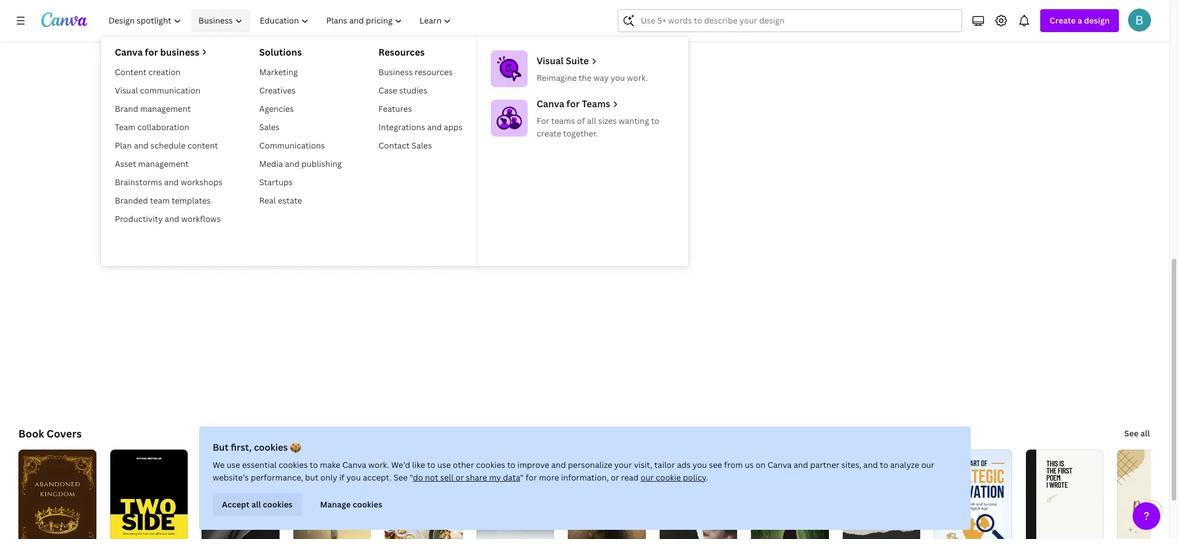 Task type: vqa. For each thing, say whether or not it's contained in the screenshot.
bottommost for
yes



Task type: describe. For each thing, give the bounding box(es) containing it.
business button
[[191, 9, 250, 32]]

2 " from the left
[[520, 473, 524, 484]]

sites,
[[842, 460, 862, 471]]

personalize
[[568, 460, 612, 471]]

visual suite
[[537, 55, 589, 67]]

creatives
[[259, 85, 296, 96]]

reimagine the way you work.
[[537, 72, 648, 83]]

creatives link
[[255, 82, 346, 100]]

the
[[579, 72, 592, 83]]

we
[[213, 460, 225, 471]]

canva right on
[[768, 460, 792, 471]]

visual for visual communication
[[115, 85, 138, 96]]

business for business
[[199, 15, 233, 26]]

create
[[1050, 15, 1076, 26]]

sales link
[[255, 118, 346, 137]]

2 vertical spatial you
[[347, 473, 361, 484]]

accept
[[222, 500, 250, 511]]

more
[[539, 473, 559, 484]]

productivity and workflows
[[115, 214, 221, 225]]

we'd
[[391, 460, 410, 471]]

studies
[[399, 85, 427, 96]]

on
[[756, 460, 766, 471]]

you inside business menu
[[611, 72, 625, 83]]

suite
[[566, 55, 589, 67]]

improve
[[517, 460, 549, 471]]

do
[[413, 473, 423, 484]]

for
[[537, 115, 549, 126]]

.
[[706, 473, 708, 484]]

together.
[[563, 128, 598, 139]]

visual communication
[[115, 85, 201, 96]]

create
[[537, 128, 561, 139]]

2 horizontal spatial you
[[693, 460, 707, 471]]

we use essential cookies to make canva work. we'd like to use other cookies to improve and personalize your visit, tailor ads you see from us on canva and partner sites, and to analyze our website's performance, but only if you accept. see "
[[213, 460, 935, 484]]

manage
[[320, 500, 351, 511]]

create a design button
[[1041, 9, 1119, 32]]

marketing link
[[255, 63, 346, 82]]

and left partner
[[794, 460, 808, 471]]

startups link
[[255, 173, 346, 192]]

analyze
[[890, 460, 920, 471]]

from
[[724, 460, 743, 471]]

sales inside "link"
[[412, 140, 432, 151]]

case studies link
[[374, 82, 467, 100]]

teams
[[582, 98, 610, 110]]

to up data
[[507, 460, 516, 471]]

brainstorms and workshops
[[115, 177, 223, 188]]

other
[[453, 460, 474, 471]]

creation
[[148, 67, 181, 78]]

real estate link
[[255, 192, 346, 210]]

manage cookies
[[320, 500, 382, 511]]

book covers link
[[18, 427, 82, 441]]

to right the "like"
[[427, 460, 435, 471]]

visual communication link
[[110, 82, 227, 100]]

cookies up my
[[476, 460, 505, 471]]

0 horizontal spatial our
[[641, 473, 654, 484]]

resources
[[415, 67, 453, 78]]

resources
[[379, 46, 425, 59]]

integrations
[[379, 122, 425, 133]]

book covers
[[18, 427, 82, 441]]

visual for visual suite
[[537, 55, 564, 67]]

design
[[1084, 15, 1110, 26]]

website's
[[213, 473, 249, 484]]

schedule
[[150, 140, 186, 151]]

features
[[379, 103, 412, 114]]

content
[[115, 67, 147, 78]]

wanting
[[619, 115, 649, 126]]

brainstorms
[[115, 177, 162, 188]]

1 or from the left
[[456, 473, 464, 484]]

do not sell or share my data link
[[413, 473, 520, 484]]

branded team templates link
[[110, 192, 227, 210]]

brad klo image
[[1128, 9, 1151, 32]]

media and publishing
[[259, 158, 342, 169]]

integrations and apps link
[[374, 118, 467, 137]]

contact sales link
[[374, 137, 467, 155]]

first,
[[231, 442, 252, 454]]

our cookie policy link
[[641, 473, 706, 484]]

do not sell or share my data " for more information, or read our cookie policy .
[[413, 473, 708, 484]]

content creation link
[[110, 63, 227, 82]]

collaboration
[[137, 122, 189, 133]]

workflows
[[181, 214, 221, 225]]

business resources link
[[374, 63, 467, 82]]

plan
[[115, 140, 132, 151]]

0 vertical spatial sales
[[259, 122, 280, 133]]

make
[[320, 460, 340, 471]]

cookies up essential
[[254, 442, 288, 454]]

manage cookies button
[[311, 494, 392, 517]]

team collaboration link
[[110, 118, 227, 137]]

media
[[259, 158, 283, 169]]

and down communications
[[285, 158, 300, 169]]

productivity and workflows link
[[110, 210, 227, 229]]

canva up 'content'
[[115, 46, 143, 59]]

only
[[320, 473, 337, 484]]

branded team templates
[[115, 195, 211, 206]]

all inside for teams of all sizes wanting to create together.
[[587, 115, 596, 126]]

our inside the we use essential cookies to make canva work. we'd like to use other cookies to improve and personalize your visit, tailor ads you see from us on canva and partner sites, and to analyze our website's performance, but only if you accept. see "
[[921, 460, 935, 471]]

agencies link
[[255, 100, 346, 118]]

visit,
[[634, 460, 653, 471]]

and left apps
[[427, 122, 442, 133]]

workshops
[[181, 177, 223, 188]]

1 use from the left
[[227, 460, 240, 471]]

see inside the we use essential cookies to make canva work. we'd like to use other cookies to improve and personalize your visit, tailor ads you see from us on canva and partner sites, and to analyze our website's performance, but only if you accept. see "
[[394, 473, 408, 484]]



Task type: locate. For each thing, give the bounding box(es) containing it.
a
[[1078, 15, 1082, 26]]

Search search field
[[641, 10, 940, 32]]

2 horizontal spatial all
[[1141, 428, 1150, 439]]

1 horizontal spatial visual
[[537, 55, 564, 67]]

0 horizontal spatial see
[[394, 473, 408, 484]]

real
[[259, 195, 276, 206]]

branded
[[115, 195, 148, 206]]

or left read
[[611, 473, 619, 484]]

work. right way at top right
[[627, 72, 648, 83]]

not
[[425, 473, 438, 484]]

like
[[412, 460, 425, 471]]

real estate
[[259, 195, 302, 206]]

teams
[[551, 115, 575, 126]]

0 vertical spatial work.
[[627, 72, 648, 83]]

0 horizontal spatial work.
[[368, 460, 389, 471]]

performance,
[[251, 473, 303, 484]]

work.
[[627, 72, 648, 83], [368, 460, 389, 471]]

but first, cookies 🍪
[[213, 442, 302, 454]]

use up website's
[[227, 460, 240, 471]]

" inside the we use essential cookies to make canva work. we'd like to use other cookies to improve and personalize your visit, tailor ads you see from us on canva and partner sites, and to analyze our website's performance, but only if you accept. see "
[[410, 473, 413, 484]]

1 horizontal spatial "
[[520, 473, 524, 484]]

cookies down accept.
[[353, 500, 382, 511]]

management down the visual communication link
[[140, 103, 191, 114]]

0 vertical spatial visual
[[537, 55, 564, 67]]

brand management link
[[110, 100, 227, 118]]

1 horizontal spatial see
[[1125, 428, 1139, 439]]

0 horizontal spatial for
[[145, 46, 158, 59]]

canva up for
[[537, 98, 565, 110]]

covers
[[47, 427, 82, 441]]

see
[[709, 460, 722, 471]]

content
[[188, 140, 218, 151]]

cookies down 'performance,'
[[263, 500, 293, 511]]

share
[[466, 473, 487, 484]]

visual
[[537, 55, 564, 67], [115, 85, 138, 96]]

to up but
[[310, 460, 318, 471]]

sales down agencies
[[259, 122, 280, 133]]

all inside button
[[252, 500, 261, 511]]

and down asset management link
[[164, 177, 179, 188]]

contact sales
[[379, 140, 432, 151]]

case studies
[[379, 85, 427, 96]]

for down improve
[[526, 473, 537, 484]]

0 vertical spatial business
[[199, 15, 233, 26]]

you right way at top right
[[611, 72, 625, 83]]

or right the sell
[[456, 473, 464, 484]]

book
[[18, 427, 44, 441]]

but
[[213, 442, 229, 454]]

0 vertical spatial all
[[587, 115, 596, 126]]

brand
[[115, 103, 138, 114]]

business for business resources
[[379, 67, 413, 78]]

management down plan and schedule content
[[138, 158, 189, 169]]

1 horizontal spatial or
[[611, 473, 619, 484]]

visual up the reimagine
[[537, 55, 564, 67]]

business inside menu
[[379, 67, 413, 78]]

0 horizontal spatial sales
[[259, 122, 280, 133]]

see all link
[[1123, 423, 1151, 446]]

asset management link
[[110, 155, 227, 173]]

canva for teams
[[537, 98, 610, 110]]

integrations and apps
[[379, 122, 463, 133]]

our down 'visit,'
[[641, 473, 654, 484]]

communications
[[259, 140, 325, 151]]

communications link
[[255, 137, 346, 155]]

" down improve
[[520, 473, 524, 484]]

2 use from the left
[[437, 460, 451, 471]]

use up the sell
[[437, 460, 451, 471]]

0 vertical spatial for
[[145, 46, 158, 59]]

you
[[611, 72, 625, 83], [693, 460, 707, 471], [347, 473, 361, 484]]

templates
[[172, 195, 211, 206]]

to inside for teams of all sizes wanting to create together.
[[651, 115, 660, 126]]

sizes
[[598, 115, 617, 126]]

2 or from the left
[[611, 473, 619, 484]]

1 vertical spatial sales
[[412, 140, 432, 151]]

plan and schedule content
[[115, 140, 218, 151]]

but first, cookies 🍪 dialog
[[199, 427, 971, 531]]

1 horizontal spatial use
[[437, 460, 451, 471]]

to left analyze
[[880, 460, 888, 471]]

you up policy
[[693, 460, 707, 471]]

for for business
[[145, 46, 158, 59]]

work. inside business menu
[[627, 72, 648, 83]]

1 horizontal spatial work.
[[627, 72, 648, 83]]

apps
[[444, 122, 463, 133]]

create a design
[[1050, 15, 1110, 26]]

and inside "link"
[[165, 214, 179, 225]]

accept all cookies button
[[213, 494, 302, 517]]

business up case studies
[[379, 67, 413, 78]]

1 horizontal spatial business
[[379, 67, 413, 78]]

see
[[1125, 428, 1139, 439], [394, 473, 408, 484]]

and right 'sites,'
[[864, 460, 878, 471]]

my
[[489, 473, 501, 484]]

2 horizontal spatial for
[[567, 98, 580, 110]]

plan and schedule content link
[[110, 137, 227, 155]]

information,
[[561, 473, 609, 484]]

1 vertical spatial business
[[379, 67, 413, 78]]

top level navigation element
[[101, 9, 688, 266]]

but
[[305, 473, 319, 484]]

for up content creation
[[145, 46, 158, 59]]

and down branded team templates link
[[165, 214, 179, 225]]

solutions
[[259, 46, 302, 59]]

sales down 'integrations and apps' link
[[412, 140, 432, 151]]

business menu
[[101, 37, 688, 266]]

0 horizontal spatial visual
[[115, 85, 138, 96]]

0 horizontal spatial business
[[199, 15, 233, 26]]

to right the wanting on the right of the page
[[651, 115, 660, 126]]

0 horizontal spatial you
[[347, 473, 361, 484]]

canva for business
[[115, 46, 199, 59]]

see inside see all link
[[1125, 428, 1139, 439]]

contact
[[379, 140, 410, 151]]

1 horizontal spatial our
[[921, 460, 935, 471]]

work. up accept.
[[368, 460, 389, 471]]

policy
[[683, 473, 706, 484]]

you right if at left bottom
[[347, 473, 361, 484]]

1 " from the left
[[410, 473, 413, 484]]

team
[[150, 195, 170, 206]]

our right analyze
[[921, 460, 935, 471]]

1 vertical spatial visual
[[115, 85, 138, 96]]

all for see all
[[1141, 428, 1150, 439]]

data
[[503, 473, 520, 484]]

0 horizontal spatial or
[[456, 473, 464, 484]]

agencies
[[259, 103, 294, 114]]

0 vertical spatial you
[[611, 72, 625, 83]]

1 vertical spatial work.
[[368, 460, 389, 471]]

team collaboration
[[115, 122, 189, 133]]

management for asset management
[[138, 158, 189, 169]]

and right 'plan'
[[134, 140, 149, 151]]

canva up if at left bottom
[[342, 460, 366, 471]]

0 horizontal spatial use
[[227, 460, 240, 471]]

asset management
[[115, 158, 189, 169]]

1 horizontal spatial for
[[526, 473, 537, 484]]

your
[[614, 460, 632, 471]]

for inside but first, cookies 🍪 dialog
[[526, 473, 537, 484]]

0 horizontal spatial "
[[410, 473, 413, 484]]

1 vertical spatial our
[[641, 473, 654, 484]]

team
[[115, 122, 135, 133]]

for for teams
[[567, 98, 580, 110]]

1 vertical spatial management
[[138, 158, 189, 169]]

None search field
[[618, 9, 963, 32]]

work. inside the we use essential cookies to make canva work. we'd like to use other cookies to improve and personalize your visit, tailor ads you see from us on canva and partner sites, and to analyze our website's performance, but only if you accept. see "
[[368, 460, 389, 471]]

cookies down the 🍪
[[279, 460, 308, 471]]

visual up brand
[[115, 85, 138, 96]]

1 horizontal spatial you
[[611, 72, 625, 83]]

business inside popup button
[[199, 15, 233, 26]]

management for brand management
[[140, 103, 191, 114]]

" down the "like"
[[410, 473, 413, 484]]

or
[[456, 473, 464, 484], [611, 473, 619, 484]]

all for accept all cookies
[[252, 500, 261, 511]]

1 horizontal spatial all
[[587, 115, 596, 126]]

0 horizontal spatial all
[[252, 500, 261, 511]]

🍪
[[290, 442, 302, 454]]

see all
[[1125, 428, 1150, 439]]

0 vertical spatial see
[[1125, 428, 1139, 439]]

startups
[[259, 177, 293, 188]]

if
[[339, 473, 345, 484]]

business resources
[[379, 67, 453, 78]]

1 vertical spatial all
[[1141, 428, 1150, 439]]

1 vertical spatial see
[[394, 473, 408, 484]]

1 horizontal spatial sales
[[412, 140, 432, 151]]

1 vertical spatial you
[[693, 460, 707, 471]]

for up of
[[567, 98, 580, 110]]

content creation
[[115, 67, 181, 78]]

1 vertical spatial for
[[567, 98, 580, 110]]

all
[[587, 115, 596, 126], [1141, 428, 1150, 439], [252, 500, 261, 511]]

way
[[594, 72, 609, 83]]

management
[[140, 103, 191, 114], [138, 158, 189, 169]]

cookie
[[656, 473, 681, 484]]

0 vertical spatial management
[[140, 103, 191, 114]]

2 vertical spatial all
[[252, 500, 261, 511]]

features link
[[374, 100, 467, 118]]

essential
[[242, 460, 277, 471]]

0 vertical spatial our
[[921, 460, 935, 471]]

communication
[[140, 85, 201, 96]]

publishing
[[302, 158, 342, 169]]

2 vertical spatial for
[[526, 473, 537, 484]]

business up business at the left of the page
[[199, 15, 233, 26]]

and up "do not sell or share my data " for more information, or read our cookie policy ."
[[551, 460, 566, 471]]

read
[[621, 473, 639, 484]]

us
[[745, 460, 754, 471]]



